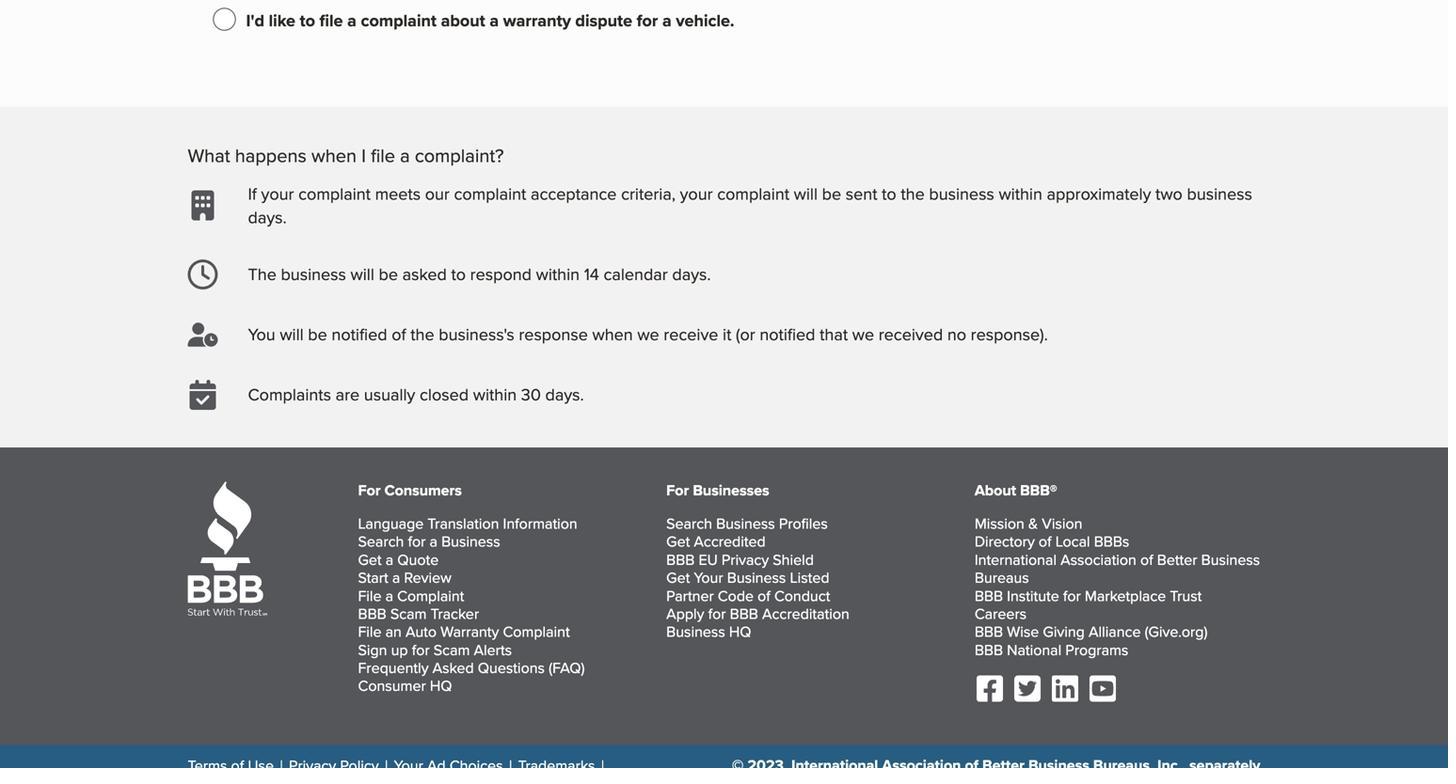 Task type: locate. For each thing, give the bounding box(es) containing it.
businesses
[[693, 479, 770, 501]]

1 your from the left
[[261, 182, 294, 206]]

0 vertical spatial when
[[312, 142, 357, 169]]

days. right calendar
[[672, 262, 711, 286]]

partner
[[666, 585, 714, 607]]

0 vertical spatial file
[[358, 585, 382, 607]]

eu
[[699, 549, 718, 571]]

a up the review
[[430, 531, 438, 553]]

we left receive
[[637, 323, 659, 347]]

a right start
[[392, 567, 400, 589]]

response).
[[971, 323, 1048, 347]]

file
[[358, 585, 382, 607], [358, 621, 382, 643]]

for right up
[[412, 639, 430, 661]]

get accredited link
[[666, 531, 766, 553]]

1 horizontal spatial search
[[666, 513, 712, 535]]

to right like
[[300, 8, 315, 33]]

directory
[[975, 531, 1035, 553]]

happens
[[235, 142, 307, 169]]

2 horizontal spatial to
[[882, 182, 897, 206]]

0 vertical spatial scam
[[390, 603, 427, 625]]

1 horizontal spatial the
[[901, 182, 925, 206]]

file right i
[[371, 142, 395, 169]]

a
[[347, 8, 357, 33], [490, 8, 499, 33], [663, 8, 672, 33], [400, 142, 410, 169], [430, 531, 438, 553], [386, 549, 394, 571], [392, 567, 400, 589], [386, 585, 393, 607]]

1 vertical spatial when
[[592, 323, 633, 347]]

1 vertical spatial the
[[411, 323, 434, 347]]

bbb
[[666, 549, 695, 571], [975, 585, 1003, 607], [358, 603, 387, 625], [730, 603, 758, 625], [975, 621, 1003, 643], [975, 639, 1003, 661]]

1 horizontal spatial complaint
[[503, 621, 570, 643]]

0 horizontal spatial we
[[637, 323, 659, 347]]

1 horizontal spatial notified
[[760, 323, 815, 347]]

information
[[503, 513, 578, 535]]

0 vertical spatial file
[[320, 8, 343, 33]]

giving
[[1043, 621, 1085, 643]]

will
[[794, 182, 818, 206], [351, 262, 374, 286], [280, 323, 304, 347]]

0 horizontal spatial scam
[[390, 603, 427, 625]]

when left i
[[312, 142, 357, 169]]

a right like
[[347, 8, 357, 33]]

1 vertical spatial complaint
[[503, 621, 570, 643]]

for inside the mission & vision directory of local bbbs international association of better business bureaus bbb institute for marketplace trust careers bbb wise giving alliance (give.org) bbb national programs
[[1063, 585, 1081, 607]]

0 horizontal spatial the
[[411, 323, 434, 347]]

be left sent
[[822, 182, 842, 206]]

days. right "30"
[[545, 383, 584, 407]]

1 vertical spatial file
[[358, 621, 382, 643]]

what
[[188, 142, 230, 169]]

within left approximately
[[999, 182, 1043, 206]]

1 horizontal spatial for
[[666, 479, 689, 501]]

bbb left institute
[[975, 585, 1003, 607]]

hq down code
[[729, 621, 752, 643]]

your
[[694, 567, 723, 589]]

bbb up "sign"
[[358, 603, 387, 625]]

apply for bbb accreditation link
[[666, 603, 850, 625]]

1 horizontal spatial to
[[451, 262, 466, 286]]

1 vertical spatial scam
[[434, 639, 470, 661]]

warranty
[[441, 621, 499, 643]]

consumer hq link
[[358, 675, 452, 697]]

complaint
[[361, 8, 437, 33], [298, 182, 371, 206], [454, 182, 526, 206], [717, 182, 790, 206]]

search up eu
[[666, 513, 712, 535]]

1 horizontal spatial hq
[[729, 621, 752, 643]]

(or
[[736, 323, 755, 347]]

0 horizontal spatial within
[[473, 383, 517, 407]]

for businesses
[[666, 479, 770, 501]]

will inside if your complaint meets our complaint acceptance criteria, your complaint will be sent to the business within approximately two business days.
[[794, 182, 818, 206]]

up
[[391, 639, 408, 661]]

14
[[584, 262, 599, 286]]

0 vertical spatial within
[[999, 182, 1043, 206]]

of left 'better'
[[1141, 549, 1153, 571]]

be right you
[[308, 323, 327, 347]]

2 for from the left
[[666, 479, 689, 501]]

will left sent
[[794, 182, 818, 206]]

0 horizontal spatial be
[[308, 323, 327, 347]]

vehicle.
[[676, 8, 735, 33]]

association
[[1061, 549, 1137, 571]]

get down language
[[358, 549, 382, 571]]

sent
[[846, 182, 878, 206]]

2 horizontal spatial within
[[999, 182, 1043, 206]]

what happens when i file a complaint?
[[188, 142, 504, 169]]

bbb inside language translation information search for a business get a quote start a review file a complaint bbb scam tracker file an auto warranty complaint sign up for scam alerts frequently asked questions (faq) consumer hq
[[358, 603, 387, 625]]

complaint
[[397, 585, 464, 607], [503, 621, 570, 643]]

your right criteria,
[[680, 182, 713, 206]]

1 we from the left
[[637, 323, 659, 347]]

within inside if your complaint meets our complaint acceptance criteria, your complaint will be sent to the business within approximately two business days.
[[999, 182, 1043, 206]]

0 vertical spatial complaint
[[397, 585, 464, 607]]

2 vertical spatial days.
[[545, 383, 584, 407]]

get left eu
[[666, 531, 690, 553]]

privacy
[[722, 549, 769, 571]]

notified up the are
[[332, 323, 387, 347]]

search up start
[[358, 531, 404, 553]]

0 vertical spatial the
[[901, 182, 925, 206]]

will right you
[[280, 323, 304, 347]]

the inside if your complaint meets our complaint acceptance criteria, your complaint will be sent to the business within approximately two business days.
[[901, 182, 925, 206]]

business
[[716, 513, 775, 535], [441, 531, 500, 553], [1201, 549, 1260, 571], [727, 567, 786, 589], [666, 621, 725, 643]]

for up language
[[358, 479, 381, 501]]

0 horizontal spatial your
[[261, 182, 294, 206]]

for left the businesses
[[666, 479, 689, 501]]

bureaus
[[975, 567, 1029, 589]]

0 horizontal spatial days.
[[248, 205, 287, 229]]

bbb national programs link
[[975, 639, 1129, 661]]

of right &
[[1039, 531, 1052, 553]]

(faq)
[[549, 657, 585, 679]]

when right response
[[592, 323, 633, 347]]

business inside language translation information search for a business get a quote start a review file a complaint bbb scam tracker file an auto warranty complaint sign up for scam alerts frequently asked questions (faq) consumer hq
[[441, 531, 500, 553]]

about bbb®
[[975, 479, 1057, 501]]

we right that
[[852, 323, 874, 347]]

the
[[248, 262, 277, 286]]

business
[[929, 182, 995, 206], [1187, 182, 1253, 206], [281, 262, 346, 286]]

scam
[[390, 603, 427, 625], [434, 639, 470, 661]]

file left an
[[358, 621, 382, 643]]

we
[[637, 323, 659, 347], [852, 323, 874, 347]]

to right sent
[[882, 182, 897, 206]]

1 vertical spatial will
[[351, 262, 374, 286]]

0 horizontal spatial file
[[320, 8, 343, 33]]

alliance
[[1089, 621, 1141, 643]]

2 we from the left
[[852, 323, 874, 347]]

partner code of conduct link
[[666, 585, 830, 607]]

of
[[392, 323, 406, 347], [1039, 531, 1052, 553], [1141, 549, 1153, 571], [758, 585, 771, 607]]

review
[[404, 567, 452, 589]]

a up an
[[386, 585, 393, 607]]

2 horizontal spatial be
[[822, 182, 842, 206]]

institute
[[1007, 585, 1059, 607]]

dispute
[[575, 8, 632, 33]]

for up the review
[[408, 531, 426, 553]]

1 for from the left
[[358, 479, 381, 501]]

within left the 14
[[536, 262, 580, 286]]

for inside the search business profiles get accredited bbb eu privacy shield get your business listed partner code of conduct apply for bbb accreditation business hq
[[708, 603, 726, 625]]

the right sent
[[901, 182, 925, 206]]

2 horizontal spatial will
[[794, 182, 818, 206]]

of inside the search business profiles get accredited bbb eu privacy shield get your business listed partner code of conduct apply for bbb accreditation business hq
[[758, 585, 771, 607]]

notified
[[332, 323, 387, 347], [760, 323, 815, 347]]

bbb®
[[1020, 479, 1057, 501]]

international association of better business bureaus link
[[975, 549, 1260, 589]]

1 vertical spatial file
[[371, 142, 395, 169]]

hq down sign up for scam alerts link
[[430, 675, 452, 697]]

be
[[822, 182, 842, 206], [379, 262, 398, 286], [308, 323, 327, 347]]

0 vertical spatial will
[[794, 182, 818, 206]]

for right apply on the left bottom of page
[[708, 603, 726, 625]]

2 vertical spatial within
[[473, 383, 517, 407]]

your right if
[[261, 182, 294, 206]]

0 vertical spatial be
[[822, 182, 842, 206]]

0 horizontal spatial notified
[[332, 323, 387, 347]]

will left asked
[[351, 262, 374, 286]]

be left asked
[[379, 262, 398, 286]]

0 vertical spatial days.
[[248, 205, 287, 229]]

it
[[723, 323, 732, 347]]

to right asked
[[451, 262, 466, 286]]

0 horizontal spatial to
[[300, 8, 315, 33]]

profiles
[[779, 513, 828, 535]]

0 horizontal spatial search
[[358, 531, 404, 553]]

1 horizontal spatial we
[[852, 323, 874, 347]]

file down get a quote link
[[358, 585, 382, 607]]

1 vertical spatial to
[[882, 182, 897, 206]]

2 horizontal spatial business
[[1187, 182, 1253, 206]]

hq inside the search business profiles get accredited bbb eu privacy shield get your business listed partner code of conduct apply for bbb accreditation business hq
[[729, 621, 752, 643]]

0 vertical spatial hq
[[729, 621, 752, 643]]

1 horizontal spatial be
[[379, 262, 398, 286]]

days. up the
[[248, 205, 287, 229]]

0 horizontal spatial hq
[[430, 675, 452, 697]]

2 vertical spatial be
[[308, 323, 327, 347]]

you will be notified of the business's response when we receive it (or notified that we received no response).
[[248, 323, 1048, 347]]

1 horizontal spatial business
[[929, 182, 995, 206]]

1 vertical spatial hq
[[430, 675, 452, 697]]

for up giving on the bottom right
[[1063, 585, 1081, 607]]

0 horizontal spatial complaint
[[397, 585, 464, 607]]

of right code
[[758, 585, 771, 607]]

0 horizontal spatial for
[[358, 479, 381, 501]]

file right like
[[320, 8, 343, 33]]

the left business's
[[411, 323, 434, 347]]

2 horizontal spatial days.
[[672, 262, 711, 286]]

1 horizontal spatial within
[[536, 262, 580, 286]]

1 horizontal spatial your
[[680, 182, 713, 206]]

two
[[1156, 182, 1183, 206]]

mission & vision link
[[975, 513, 1083, 535]]

bbb left wise
[[975, 621, 1003, 643]]

within left "30"
[[473, 383, 517, 407]]

closed
[[420, 383, 469, 407]]

a left vehicle.
[[663, 8, 672, 33]]

bbb down get your business listed link on the bottom of page
[[730, 603, 758, 625]]

national
[[1007, 639, 1062, 661]]

business hq link
[[666, 621, 752, 643]]

a left quote
[[386, 549, 394, 571]]

file an auto warranty complaint link
[[358, 621, 570, 643]]

mission & vision directory of local bbbs international association of better business bureaus bbb institute for marketplace trust careers bbb wise giving alliance (give.org) bbb national programs
[[975, 513, 1260, 661]]

get
[[666, 531, 690, 553], [358, 549, 382, 571], [666, 567, 690, 589]]

2 vertical spatial will
[[280, 323, 304, 347]]

directory of local bbbs link
[[975, 531, 1130, 553]]

notified right (or
[[760, 323, 815, 347]]

approximately
[[1047, 182, 1151, 206]]

i
[[362, 142, 366, 169]]

warranty
[[503, 8, 571, 33]]

questions
[[478, 657, 545, 679]]

consumers
[[385, 479, 462, 501]]

hq
[[729, 621, 752, 643], [430, 675, 452, 697]]

asked
[[402, 262, 447, 286]]

2 vertical spatial to
[[451, 262, 466, 286]]

0 horizontal spatial when
[[312, 142, 357, 169]]



Task type: describe. For each thing, give the bounding box(es) containing it.
shield
[[773, 549, 814, 571]]

bbb wise giving alliance (give.org) link
[[975, 621, 1208, 643]]

asked
[[433, 657, 474, 679]]

file a complaint link
[[358, 585, 464, 607]]

if
[[248, 182, 257, 206]]

2 your from the left
[[680, 182, 713, 206]]

like
[[269, 8, 295, 33]]

usually
[[364, 383, 415, 407]]

about
[[975, 479, 1016, 501]]

search for a business link
[[358, 531, 500, 553]]

apply
[[666, 603, 704, 625]]

1 horizontal spatial scam
[[434, 639, 470, 661]]

1 horizontal spatial days.
[[545, 383, 584, 407]]

received
[[879, 323, 943, 347]]

2 notified from the left
[[760, 323, 815, 347]]

&
[[1029, 513, 1038, 535]]

i'd
[[246, 8, 264, 33]]

respond
[[470, 262, 532, 286]]

search inside language translation information search for a business get a quote start a review file a complaint bbb scam tracker file an auto warranty complaint sign up for scam alerts frequently asked questions (faq) consumer hq
[[358, 531, 404, 553]]

for businesses link
[[666, 479, 770, 501]]

start
[[358, 567, 388, 589]]

local
[[1056, 531, 1090, 553]]

bbb institute for marketplace trust link
[[975, 585, 1202, 607]]

quote
[[397, 549, 439, 571]]

about
[[441, 8, 485, 33]]

1 vertical spatial within
[[536, 262, 580, 286]]

1 horizontal spatial when
[[592, 323, 633, 347]]

bbb left eu
[[666, 549, 695, 571]]

language translation information search for a business get a quote start a review file a complaint bbb scam tracker file an auto warranty complaint sign up for scam alerts frequently asked questions (faq) consumer hq
[[358, 513, 585, 697]]

wise
[[1007, 621, 1039, 643]]

search business profiles link
[[666, 513, 828, 535]]

alerts
[[474, 639, 512, 661]]

to inside if your complaint meets our complaint acceptance criteria, your complaint will be sent to the business within approximately two business days.
[[882, 182, 897, 206]]

language translation information link
[[358, 513, 578, 535]]

complaints
[[248, 383, 331, 407]]

(give.org)
[[1145, 621, 1208, 643]]

better
[[1157, 549, 1198, 571]]

1 horizontal spatial file
[[371, 142, 395, 169]]

are
[[336, 383, 360, 407]]

for right dispute on the left of page
[[637, 8, 658, 33]]

get your business listed link
[[666, 567, 830, 589]]

bbb image
[[188, 482, 268, 617]]

0 horizontal spatial business
[[281, 262, 346, 286]]

get left your
[[666, 567, 690, 589]]

2 file from the top
[[358, 621, 382, 643]]

0 horizontal spatial will
[[280, 323, 304, 347]]

i'd like to file a complaint about a warranty dispute for a vehicle.
[[246, 8, 735, 33]]

days. inside if your complaint meets our complaint acceptance criteria, your complaint will be sent to the business within approximately two business days.
[[248, 205, 287, 229]]

if your complaint meets our complaint acceptance criteria, your complaint will be sent to the business within approximately two business days.
[[248, 182, 1253, 229]]

meets
[[375, 182, 421, 206]]

our
[[425, 182, 450, 206]]

the business will be asked to respond within 14 calendar days.
[[248, 262, 711, 286]]

careers link
[[975, 603, 1027, 625]]

accredited
[[694, 531, 766, 553]]

criteria,
[[621, 182, 676, 206]]

search business profiles get accredited bbb eu privacy shield get your business listed partner code of conduct apply for bbb accreditation business hq
[[666, 513, 850, 643]]

translation
[[428, 513, 499, 535]]

search inside the search business profiles get accredited bbb eu privacy shield get your business listed partner code of conduct apply for bbb accreditation business hq
[[666, 513, 712, 535]]

about bbb® link
[[975, 479, 1057, 501]]

language
[[358, 513, 424, 535]]

get inside language translation information search for a business get a quote start a review file a complaint bbb scam tracker file an auto warranty complaint sign up for scam alerts frequently asked questions (faq) consumer hq
[[358, 549, 382, 571]]

30
[[521, 383, 541, 407]]

business's
[[439, 323, 515, 347]]

accreditation
[[762, 603, 850, 625]]

sign up for scam alerts link
[[358, 639, 512, 661]]

of up usually
[[392, 323, 406, 347]]

a up meets
[[400, 142, 410, 169]]

hq inside language translation information search for a business get a quote start a review file a complaint bbb scam tracker file an auto warranty complaint sign up for scam alerts frequently asked questions (faq) consumer hq
[[430, 675, 452, 697]]

listed
[[790, 567, 830, 589]]

get a quote link
[[358, 549, 439, 571]]

trust
[[1170, 585, 1202, 607]]

programs
[[1066, 639, 1129, 661]]

code
[[718, 585, 754, 607]]

business inside the mission & vision directory of local bbbs international association of better business bureaus bbb institute for marketplace trust careers bbb wise giving alliance (give.org) bbb national programs
[[1201, 549, 1260, 571]]

1 vertical spatial be
[[379, 262, 398, 286]]

for consumers link
[[358, 479, 462, 501]]

mission
[[975, 513, 1025, 535]]

be inside if your complaint meets our complaint acceptance criteria, your complaint will be sent to the business within approximately two business days.
[[822, 182, 842, 206]]

for consumers
[[358, 479, 462, 501]]

bbb eu privacy shield link
[[666, 549, 814, 571]]

bbb down careers 'link'
[[975, 639, 1003, 661]]

frequently asked questions (faq) link
[[358, 657, 585, 679]]

a right about
[[490, 8, 499, 33]]

start a review link
[[358, 567, 452, 589]]

receive
[[664, 323, 718, 347]]

acceptance
[[531, 182, 617, 206]]

that
[[820, 323, 848, 347]]

1 vertical spatial days.
[[672, 262, 711, 286]]

1 notified from the left
[[332, 323, 387, 347]]

bbb scam tracker link
[[358, 603, 479, 625]]

1 file from the top
[[358, 585, 382, 607]]

sign
[[358, 639, 387, 661]]

calendar
[[604, 262, 668, 286]]

for for for businesses
[[666, 479, 689, 501]]

for for for consumers
[[358, 479, 381, 501]]

no
[[948, 323, 967, 347]]

conduct
[[775, 585, 830, 607]]

1 horizontal spatial will
[[351, 262, 374, 286]]

frequently
[[358, 657, 429, 679]]

careers
[[975, 603, 1027, 625]]

0 vertical spatial to
[[300, 8, 315, 33]]

international
[[975, 549, 1057, 571]]



Task type: vqa. For each thing, say whether or not it's contained in the screenshot.
topmost "within"
yes



